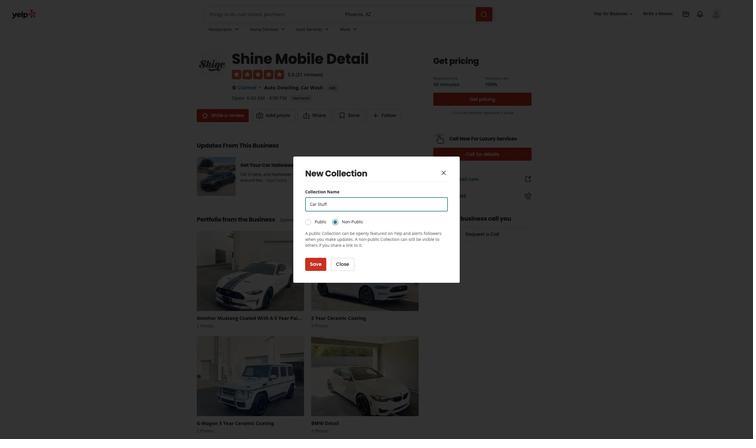 Task type: describe. For each thing, give the bounding box(es) containing it.
updates from this business element
[[187, 132, 448, 196]]

a inside 'another mustang coated with a 5 year paint protection 2 photos'
[[270, 315, 273, 322]]

minutes
[[440, 81, 460, 88]]

collection left 'name'
[[305, 189, 326, 195]]

24 external link v2 image
[[525, 176, 532, 183]]

response for 100%
[[485, 76, 501, 81]]

projects image
[[683, 11, 690, 18]]

5 star rating image
[[232, 70, 284, 79]]

have the business call you
[[433, 215, 511, 223]]

non-public
[[342, 219, 363, 225]]

read for change,
[[393, 178, 402, 183]]

auto for auto services
[[296, 26, 305, 32]]

0 vertical spatial can
[[342, 231, 349, 236]]

detailing
[[277, 84, 299, 91]]

24 chevron down v2 image for auto services
[[324, 26, 331, 33]]

write a review
[[643, 11, 673, 16]]

notifications image
[[697, 11, 704, 18]]

2 horizontal spatial to
[[436, 237, 440, 242]]

yelp for business
[[594, 11, 628, 16]]

shine mobile detail
[[232, 49, 369, 69]]

coating inside 5 year ceramic coating 2 photos
[[348, 315, 366, 322]]

0 horizontal spatial public
[[309, 231, 321, 236]]

request
[[466, 231, 485, 238]]

home services link
[[245, 21, 292, 39]]

auto services link
[[292, 21, 335, 39]]

getshinedetail.com link
[[433, 176, 479, 183]]

133 locals recently requested a quote
[[452, 110, 514, 115]]

when
[[305, 237, 316, 242]]

a for write a review
[[655, 11, 658, 16]]

bmw detail 2 photos
[[311, 421, 339, 434]]

detail inside bmw detail 2 photos
[[325, 421, 339, 427]]

others
[[305, 242, 318, 248]]

more link
[[335, 21, 364, 39]]

yelp inside a public collection can be openly featured on yelp and alerts followers when you make updates. a non-public collection can still be visible to others if you share a link to it.
[[394, 231, 402, 236]]

portfolio from the business
[[197, 216, 275, 224]]

see
[[293, 96, 299, 101]]

request a call button
[[433, 228, 532, 241]]

get inside updates from this business 'element'
[[241, 162, 249, 169]]

call for call for details
[[466, 151, 475, 158]]

yelp for business button
[[591, 8, 636, 19]]

call for details
[[466, 151, 499, 158]]

home services
[[250, 26, 278, 32]]

5 inside 'another mustang coated with a 5 year paint protection 2 photos'
[[275, 315, 277, 322]]

-
[[266, 95, 268, 102]]

review
[[659, 11, 673, 16]]

link
[[346, 242, 353, 248]]

24 share v2 image
[[303, 112, 310, 119]]

your
[[250, 162, 261, 169]]

it.
[[359, 242, 363, 248]]

halloween inside "fall is here, and halloween is just around the…"
[[272, 172, 292, 177]]

the…
[[256, 178, 265, 183]]

another
[[197, 315, 216, 322]]

updates.
[[337, 237, 354, 242]]

followers
[[424, 231, 442, 236]]

write a review
[[211, 112, 244, 119]]

non-
[[359, 237, 368, 242]]

this
[[239, 142, 252, 150]]

a for write a review
[[225, 112, 228, 119]]

services for home services
[[263, 26, 278, 32]]

year inside 5 year ceramic coating 2 photos
[[315, 315, 326, 322]]

non-
[[342, 219, 352, 225]]

get your car halloween ready image
[[197, 157, 236, 196]]

1 public from the left
[[315, 219, 327, 225]]

save button inside new collection dialog
[[305, 258, 326, 271]]

business categories element
[[204, 21, 722, 39]]

24 chevron down v2 image for restaurants
[[233, 26, 240, 33]]

0 vertical spatial you
[[500, 215, 511, 223]]

for for call
[[476, 151, 482, 158]]

bmw
[[311, 421, 324, 427]]

yelp inside button
[[594, 11, 602, 16]]

2 horizontal spatial services
[[497, 135, 517, 142]]

1 horizontal spatial save
[[348, 112, 360, 119]]

0 horizontal spatial to
[[354, 242, 358, 248]]

write a review link
[[197, 109, 249, 122]]

it's
[[411, 172, 416, 177]]

photo
[[277, 112, 290, 119]]

edit button
[[327, 85, 338, 92]]

another mustang coated with a 5 year paint protection 2 photos
[[197, 315, 329, 329]]

portfolio
[[197, 216, 221, 224]]

100%
[[485, 81, 498, 88]]

,
[[299, 84, 300, 91]]

3843
[[455, 193, 466, 200]]

0 vertical spatial get pricing
[[433, 55, 479, 67]]

home
[[250, 26, 262, 32]]

call now for luxury services
[[449, 135, 517, 142]]

review
[[229, 112, 244, 119]]

response for 30
[[433, 76, 450, 81]]

recently
[[469, 110, 482, 115]]

529-
[[446, 193, 455, 200]]

24 chevron down v2 image for home services
[[280, 26, 287, 33]]

to inside 'as the leaves change, it's the perfect time to fall…'
[[378, 178, 382, 183]]

openly
[[356, 231, 369, 236]]

the right it's
[[417, 172, 424, 177]]

follow
[[382, 112, 396, 119]]

new
[[305, 168, 324, 179]]

2 inside 'another mustang coated with a 5 year paint protection 2 photos'
[[197, 323, 199, 329]]

1 vertical spatial you
[[317, 237, 324, 242]]

1 vertical spatial be
[[416, 237, 421, 242]]

call
[[488, 215, 499, 223]]

0 vertical spatial halloween
[[272, 162, 297, 169]]

2 inside bmw detail 2 photos
[[311, 429, 314, 434]]

as
[[368, 172, 373, 177]]

business logo image
[[197, 49, 227, 80]]

2 vertical spatial you
[[323, 242, 330, 248]]

5 year ceramic coating 2 photos
[[311, 315, 366, 329]]

the right have
[[450, 215, 460, 223]]

get pricing inside button
[[470, 96, 496, 103]]

car wash link
[[301, 84, 323, 91]]

details
[[484, 151, 499, 158]]

0 vertical spatial detail
[[327, 49, 369, 69]]

16 chevron down v2 image
[[629, 11, 634, 16]]

auto services
[[296, 26, 322, 32]]

24 add v2 image
[[372, 112, 379, 119]]

share button
[[298, 109, 331, 122]]

previous image
[[200, 173, 207, 180]]

more
[[340, 26, 350, 32]]

30
[[433, 81, 439, 88]]

get inside button
[[470, 96, 478, 103]]

write a review link
[[641, 8, 676, 19]]

add
[[266, 112, 275, 119]]

(480)
[[433, 193, 445, 200]]

featured
[[370, 231, 387, 236]]

still
[[409, 237, 415, 242]]

auto detailing , car wash
[[264, 84, 323, 91]]

now
[[460, 135, 470, 142]]

the right as
[[374, 172, 380, 177]]

updates
[[197, 142, 222, 150]]

rate
[[502, 76, 509, 81]]

coated
[[240, 315, 256, 322]]

close
[[336, 261, 349, 268]]

write for write a review
[[643, 11, 654, 16]]

new collection dialog
[[0, 0, 753, 439]]

1 horizontal spatial a
[[305, 231, 308, 236]]

just
[[297, 172, 305, 177]]

call for details button
[[433, 148, 532, 161]]

as the leaves change, it's the perfect time to fall…
[[368, 172, 439, 183]]



Task type: vqa. For each thing, say whether or not it's contained in the screenshot.
still
yes



Task type: locate. For each thing, give the bounding box(es) containing it.
24 chevron down v2 image right auto services on the left top of page
[[324, 26, 331, 33]]

car inside updates from this business 'element'
[[262, 162, 271, 169]]

1 horizontal spatial more
[[403, 178, 414, 183]]

0 vertical spatial coating
[[348, 315, 366, 322]]

24 chevron down v2 image for more
[[352, 26, 359, 33]]

24 chevron down v2 image
[[233, 26, 240, 33], [280, 26, 287, 33], [324, 26, 331, 33], [352, 26, 359, 33]]

0 horizontal spatial get
[[241, 162, 249, 169]]

1 horizontal spatial ceramic
[[327, 315, 347, 322]]

and inside a public collection can be openly featured on yelp and alerts followers when you make updates. a non-public collection can still be visible to others if you share a link to it.
[[403, 231, 411, 236]]

0 vertical spatial get
[[433, 55, 448, 67]]

more down get your car halloween ready
[[276, 178, 287, 183]]

detail right the bmw
[[325, 421, 339, 427]]

get pricing up 133 locals recently requested a quote on the right top of the page
[[470, 96, 496, 103]]

services for auto services
[[307, 26, 322, 32]]

2 vertical spatial get
[[241, 162, 249, 169]]

get up recently at the right top of page
[[470, 96, 478, 103]]

0 horizontal spatial coating
[[256, 421, 274, 427]]

business for updates from this business
[[253, 142, 279, 150]]

5 right with
[[275, 315, 277, 322]]

year inside 'another mustang coated with a 5 year paint protection 2 photos'
[[278, 315, 289, 322]]

ceramic inside 5 year ceramic coating 2 photos
[[327, 315, 347, 322]]

a for request a call
[[486, 231, 489, 238]]

1 horizontal spatial read
[[393, 178, 402, 183]]

collection up 'name'
[[325, 168, 368, 179]]

1 response from the left
[[433, 76, 450, 81]]

photos down 'wagon'
[[200, 429, 214, 434]]

5 right paint
[[311, 315, 314, 322]]

to down followers
[[436, 237, 440, 242]]

2 vertical spatial business
[[249, 216, 275, 224]]

collection name
[[305, 189, 340, 195]]

car right ,
[[301, 84, 309, 91]]

2 vertical spatial call
[[490, 231, 500, 238]]

add photo link
[[251, 109, 296, 122]]

0 horizontal spatial more
[[276, 178, 287, 183]]

0 vertical spatial a
[[305, 231, 308, 236]]

1 vertical spatial detail
[[325, 421, 339, 427]]

close button
[[331, 258, 354, 271]]

you right 'if'
[[323, 242, 330, 248]]

detail
[[327, 49, 369, 69], [325, 421, 339, 427]]

more down it's
[[403, 178, 414, 183]]

save button left "24 add v2" icon
[[334, 109, 365, 122]]

1 horizontal spatial write
[[643, 11, 654, 16]]

edit
[[329, 86, 336, 91]]

if
[[319, 242, 321, 248]]

0 vertical spatial save
[[348, 112, 360, 119]]

sponsored
[[280, 217, 304, 223]]

read right the…
[[267, 178, 275, 183]]

wash
[[310, 84, 323, 91]]

0 vertical spatial car
[[301, 84, 309, 91]]

response up 100%
[[485, 76, 501, 81]]

around
[[241, 178, 255, 183]]

year
[[278, 315, 289, 322], [315, 315, 326, 322], [223, 421, 234, 427]]

a left non-
[[355, 237, 358, 242]]

1 vertical spatial and
[[403, 231, 411, 236]]

time inside 'as the leaves change, it's the perfect time to fall…'
[[368, 178, 377, 183]]

1 horizontal spatial public
[[368, 237, 380, 242]]

car right your on the top
[[262, 162, 271, 169]]

Collection Name text field
[[305, 197, 448, 212]]

get your car halloween ready
[[241, 162, 313, 169]]

request a call
[[466, 231, 500, 238]]

16 claim filled v2 image
[[232, 85, 237, 90]]

public up 'openly'
[[352, 219, 363, 225]]

locals
[[459, 110, 468, 115]]

24 chevron down v2 image right more
[[352, 26, 359, 33]]

to left fall…
[[378, 178, 382, 183]]

write inside user actions element
[[643, 11, 654, 16]]

and inside "fall is here, and halloween is just around the…"
[[263, 172, 271, 177]]

a left review at the left top
[[225, 112, 228, 119]]

read more for change,
[[393, 178, 414, 183]]

0 horizontal spatial response
[[433, 76, 450, 81]]

quote
[[504, 110, 514, 115]]

read more down change,
[[393, 178, 414, 183]]

public up when
[[309, 231, 321, 236]]

photos inside g-wagon 5 year ceramic coating 2 photos
[[200, 429, 214, 434]]

get up fall on the top
[[241, 162, 249, 169]]

1 horizontal spatial car
[[301, 84, 309, 91]]

2 read from the left
[[393, 178, 402, 183]]

updates from this business
[[197, 142, 279, 150]]

you right call
[[500, 215, 511, 223]]

2 vertical spatial a
[[270, 315, 273, 322]]

1 read more from the left
[[267, 178, 287, 183]]

year left paint
[[278, 315, 289, 322]]

1 24 chevron down v2 image from the left
[[233, 26, 240, 33]]

1 vertical spatial for
[[476, 151, 482, 158]]

write for write a review
[[211, 112, 223, 119]]

pricing up "response time 30 minutes"
[[450, 55, 479, 67]]

save right 24 save outline v2 image on the left of page
[[348, 112, 360, 119]]

from
[[223, 142, 238, 150]]

0 vertical spatial time
[[450, 76, 458, 81]]

halloween down get your car halloween ready
[[272, 172, 292, 177]]

1 horizontal spatial auto
[[296, 26, 305, 32]]

1 horizontal spatial call
[[466, 151, 475, 158]]

0 horizontal spatial public
[[315, 219, 327, 225]]

user actions element
[[589, 7, 730, 44]]

2 down g-
[[197, 429, 199, 434]]

2 down protection
[[311, 323, 314, 329]]

1 horizontal spatial get
[[433, 55, 448, 67]]

auto
[[296, 26, 305, 32], [264, 84, 276, 91]]

for inside user actions element
[[603, 11, 609, 16]]

2 is from the left
[[293, 172, 296, 177]]

shine
[[232, 49, 272, 69]]

0 horizontal spatial is
[[248, 172, 251, 177]]

is left just
[[293, 172, 296, 177]]

a
[[655, 11, 658, 16], [501, 110, 503, 115], [225, 112, 228, 119], [486, 231, 489, 238], [343, 242, 345, 248]]

5
[[275, 315, 277, 322], [311, 315, 314, 322], [219, 421, 222, 427]]

photos inside 5 year ceramic coating 2 photos
[[315, 323, 328, 329]]

0 horizontal spatial can
[[342, 231, 349, 236]]

24 chevron down v2 image inside more link
[[352, 26, 359, 33]]

save inside new collection dialog
[[310, 261, 322, 268]]

0 horizontal spatial auto
[[264, 84, 276, 91]]

1 vertical spatial halloween
[[272, 172, 292, 177]]

(21
[[296, 71, 303, 78]]

photos
[[200, 323, 214, 329], [315, 323, 328, 329], [200, 429, 214, 434], [315, 429, 328, 434]]

0 horizontal spatial save button
[[305, 258, 326, 271]]

write
[[643, 11, 654, 16], [211, 112, 223, 119]]

pm
[[280, 95, 287, 102]]

be
[[350, 231, 355, 236], [416, 237, 421, 242]]

to left it. on the bottom left of page
[[354, 242, 358, 248]]

0 vertical spatial auto
[[296, 26, 305, 32]]

a left review
[[655, 11, 658, 16]]

public down 'featured'
[[368, 237, 380, 242]]

0 vertical spatial ceramic
[[327, 315, 347, 322]]

response up 30
[[433, 76, 450, 81]]

detail down more link
[[327, 49, 369, 69]]

0 horizontal spatial services
[[263, 26, 278, 32]]

1 horizontal spatial 5
[[275, 315, 277, 322]]

1 vertical spatial write
[[211, 112, 223, 119]]

6:00
[[247, 95, 256, 102]]

claimed
[[238, 84, 257, 91]]

see hours
[[293, 96, 310, 101]]

for left 16 chevron down v2 icon
[[603, 11, 609, 16]]

new collection
[[305, 168, 368, 179]]

follow button
[[367, 109, 401, 122]]

ready
[[298, 162, 313, 169]]

fall
[[241, 172, 247, 177]]

and up still
[[403, 231, 411, 236]]

save down others
[[310, 261, 322, 268]]

leaves
[[382, 172, 394, 177]]

4 24 chevron down v2 image from the left
[[352, 26, 359, 33]]

1 vertical spatial get pricing
[[470, 96, 496, 103]]

be down alerts
[[416, 237, 421, 242]]

1 horizontal spatial and
[[403, 231, 411, 236]]

the right from
[[238, 216, 248, 224]]

business inside 'element'
[[253, 142, 279, 150]]

read
[[267, 178, 275, 183], [393, 178, 402, 183]]

1 vertical spatial call
[[466, 151, 475, 158]]

add photo
[[266, 112, 290, 119]]

coating inside g-wagon 5 year ceramic coating 2 photos
[[256, 421, 274, 427]]

open
[[232, 95, 244, 102]]

time inside "response time 30 minutes"
[[450, 76, 458, 81]]

2 response from the left
[[485, 76, 501, 81]]

yelp
[[594, 11, 602, 16], [394, 231, 402, 236]]

response rate 100%
[[485, 76, 509, 88]]

0 horizontal spatial for
[[476, 151, 482, 158]]

1 horizontal spatial response
[[485, 76, 501, 81]]

24 chevron down v2 image right home services
[[280, 26, 287, 33]]

5 inside g-wagon 5 year ceramic coating 2 photos
[[219, 421, 222, 427]]

restaurants link
[[204, 21, 245, 39]]

public
[[315, 219, 327, 225], [352, 219, 363, 225]]

wagon
[[202, 421, 218, 427]]

5 right 'wagon'
[[219, 421, 222, 427]]

a inside a public collection can be openly featured on yelp and alerts followers when you make updates. a non-public collection can still be visible to others if you share a link to it.
[[343, 242, 345, 248]]

protection
[[304, 315, 329, 322]]

for
[[471, 135, 479, 142]]

2 public from the left
[[352, 219, 363, 225]]

can left still
[[401, 237, 408, 242]]

ceramic inside g-wagon 5 year ceramic coating 2 photos
[[235, 421, 255, 427]]

save button down others
[[305, 258, 326, 271]]

24 chevron down v2 image inside home services link
[[280, 26, 287, 33]]

more for halloween
[[276, 178, 287, 183]]

1 vertical spatial get
[[470, 96, 478, 103]]

2 inside 5 year ceramic coating 2 photos
[[311, 323, 314, 329]]

collection up the make on the bottom left
[[322, 231, 341, 236]]

from
[[223, 216, 237, 224]]

can up "updates."
[[342, 231, 349, 236]]

2 vertical spatial to
[[354, 242, 358, 248]]

1 horizontal spatial save button
[[334, 109, 365, 122]]

is right fall on the top
[[248, 172, 251, 177]]

photos down another
[[200, 323, 214, 329]]

2 read more from the left
[[393, 178, 414, 183]]

write right 24 star v2 image
[[211, 112, 223, 119]]

1 vertical spatial to
[[436, 237, 440, 242]]

0 horizontal spatial 5
[[219, 421, 222, 427]]

time up minutes on the right of the page
[[450, 76, 458, 81]]

photos inside bmw detail 2 photos
[[315, 429, 328, 434]]

perfect
[[425, 172, 439, 177]]

2 more from the left
[[403, 178, 414, 183]]

0 horizontal spatial ceramic
[[235, 421, 255, 427]]

1 vertical spatial time
[[368, 178, 377, 183]]

share
[[331, 242, 342, 248]]

hours
[[300, 96, 310, 101]]

call left now
[[449, 135, 459, 142]]

1 horizontal spatial time
[[450, 76, 458, 81]]

0 vertical spatial save button
[[334, 109, 365, 122]]

24 chevron down v2 image inside restaurants link
[[233, 26, 240, 33]]

0 horizontal spatial and
[[263, 172, 271, 177]]

with
[[258, 315, 269, 322]]

1 horizontal spatial for
[[603, 11, 609, 16]]

24 save outline v2 image
[[339, 112, 346, 119]]

0 horizontal spatial call
[[449, 135, 459, 142]]

business inside button
[[610, 11, 628, 16]]

5 inside 5 year ceramic coating 2 photos
[[311, 315, 314, 322]]

0 horizontal spatial save
[[310, 261, 322, 268]]

portfolio from the business element
[[187, 206, 422, 439]]

call for call now for luxury services
[[449, 135, 459, 142]]

mustang
[[218, 315, 238, 322]]

1 vertical spatial coating
[[256, 421, 274, 427]]

24 camera v2 image
[[256, 112, 263, 119]]

1 horizontal spatial services
[[307, 26, 322, 32]]

2 horizontal spatial call
[[490, 231, 500, 238]]

1 is from the left
[[248, 172, 251, 177]]

response time 30 minutes
[[433, 76, 460, 88]]

a inside button
[[486, 231, 489, 238]]

a up when
[[305, 231, 308, 236]]

1 vertical spatial car
[[262, 162, 271, 169]]

0 vertical spatial public
[[309, 231, 321, 236]]

a left quote
[[501, 110, 503, 115]]

search image
[[481, 11, 488, 18]]

fall in love with your car image
[[325, 157, 364, 196]]

business for portfolio from the business
[[249, 216, 275, 224]]

photos down protection
[[315, 323, 328, 329]]

response inside 'response rate 100%'
[[485, 76, 501, 81]]

1 vertical spatial public
[[368, 237, 380, 242]]

get pricing up "response time 30 minutes"
[[433, 55, 479, 67]]

2 horizontal spatial a
[[355, 237, 358, 242]]

read for and
[[267, 178, 275, 183]]

0 vertical spatial call
[[449, 135, 459, 142]]

read down change,
[[393, 178, 402, 183]]

get pricing button
[[433, 93, 532, 106]]

24 phone v2 image
[[525, 193, 532, 200]]

restaurants
[[209, 26, 232, 32]]

2 down another
[[197, 323, 199, 329]]

2 24 chevron down v2 image from the left
[[280, 26, 287, 33]]

response
[[433, 76, 450, 81], [485, 76, 501, 81]]

1 vertical spatial can
[[401, 237, 408, 242]]

services
[[263, 26, 278, 32], [307, 26, 322, 32], [497, 135, 517, 142]]

call down "for"
[[466, 151, 475, 158]]

1 vertical spatial yelp
[[394, 231, 402, 236]]

1 horizontal spatial be
[[416, 237, 421, 242]]

photos down the bmw
[[315, 429, 328, 434]]

photos inside 'another mustang coated with a 5 year paint protection 2 photos'
[[200, 323, 214, 329]]

collection
[[325, 168, 368, 179], [305, 189, 326, 195], [322, 231, 341, 236], [381, 237, 400, 242]]

open 6:00 am - 4:00 pm
[[232, 95, 287, 102]]

a left link at bottom
[[343, 242, 345, 248]]

1 vertical spatial a
[[355, 237, 358, 242]]

public right 16 info v2 image
[[315, 219, 327, 225]]

year inside g-wagon 5 year ceramic coating 2 photos
[[223, 421, 234, 427]]

get up "response time 30 minutes"
[[433, 55, 448, 67]]

ceramic
[[327, 315, 347, 322], [235, 421, 255, 427]]

get pricing
[[433, 55, 479, 67], [470, 96, 496, 103]]

a right request
[[486, 231, 489, 238]]

0 vertical spatial pricing
[[450, 55, 479, 67]]

collection down the "on" at the bottom right of page
[[381, 237, 400, 242]]

for for yelp
[[603, 11, 609, 16]]

0 horizontal spatial be
[[350, 231, 355, 236]]

pricing up requested
[[479, 96, 496, 103]]

public
[[309, 231, 321, 236], [368, 237, 380, 242]]

5.0
[[288, 71, 295, 78]]

pricing inside get pricing button
[[479, 96, 496, 103]]

0 vertical spatial business
[[610, 11, 628, 16]]

auto inside the 'auto services' link
[[296, 26, 305, 32]]

getshinedetail.com
[[433, 176, 479, 183]]

0 vertical spatial be
[[350, 231, 355, 236]]

write left review
[[643, 11, 654, 16]]

24 chevron down v2 image right restaurants
[[233, 26, 240, 33]]

a right with
[[270, 315, 273, 322]]

1 horizontal spatial to
[[378, 178, 382, 183]]

year right 'wagon'
[[223, 421, 234, 427]]

1 horizontal spatial coating
[[348, 315, 366, 322]]

1 vertical spatial business
[[253, 142, 279, 150]]

1 horizontal spatial can
[[401, 237, 408, 242]]

time down as
[[368, 178, 377, 183]]

halloween up "fall is here, and halloween is just around the…"
[[272, 162, 297, 169]]

1 horizontal spatial read more
[[393, 178, 414, 183]]

24 chevron down v2 image inside the 'auto services' link
[[324, 26, 331, 33]]

you up 'if'
[[317, 237, 324, 242]]

read more for and
[[267, 178, 287, 183]]

2 down the bmw
[[311, 429, 314, 434]]

am
[[257, 95, 265, 102]]

read more down get your car halloween ready
[[267, 178, 287, 183]]

car
[[301, 84, 309, 91], [262, 162, 271, 169]]

0 vertical spatial to
[[378, 178, 382, 183]]

year right paint
[[315, 315, 326, 322]]

24 star v2 image
[[202, 112, 209, 119]]

0 vertical spatial write
[[643, 11, 654, 16]]

call
[[449, 135, 459, 142], [466, 151, 475, 158], [490, 231, 500, 238]]

for left details on the top right of page
[[476, 151, 482, 158]]

0 horizontal spatial time
[[368, 178, 377, 183]]

fall is here, and halloween is just around the…
[[241, 172, 305, 183]]

(480) 529-3843
[[433, 193, 466, 200]]

auto detailing link
[[264, 84, 299, 91]]

auto for auto detailing , car wash
[[264, 84, 276, 91]]

response inside "response time 30 minutes"
[[433, 76, 450, 81]]

get
[[433, 55, 448, 67], [470, 96, 478, 103], [241, 162, 249, 169]]

0 horizontal spatial car
[[262, 162, 271, 169]]

have
[[433, 215, 449, 223]]

1 vertical spatial pricing
[[479, 96, 496, 103]]

1 more from the left
[[276, 178, 287, 183]]

2
[[197, 323, 199, 329], [311, 323, 314, 329], [197, 429, 199, 434], [311, 429, 314, 434]]

2 horizontal spatial 5
[[311, 315, 314, 322]]

5.0 (21 reviews)
[[288, 71, 323, 78]]

0 vertical spatial for
[[603, 11, 609, 16]]

1 horizontal spatial yelp
[[594, 11, 602, 16]]

share
[[312, 112, 326, 119]]

be up "updates."
[[350, 231, 355, 236]]

1 vertical spatial save
[[310, 261, 322, 268]]

0 horizontal spatial yelp
[[394, 231, 402, 236]]

1 read from the left
[[267, 178, 275, 183]]

1 horizontal spatial public
[[352, 219, 363, 225]]

is
[[248, 172, 251, 177], [293, 172, 296, 177]]

more for it's
[[403, 178, 414, 183]]

2 inside g-wagon 5 year ceramic coating 2 photos
[[197, 429, 199, 434]]

call down call
[[490, 231, 500, 238]]

and up the…
[[263, 172, 271, 177]]

16 info v2 image
[[306, 218, 310, 223]]

3 24 chevron down v2 image from the left
[[324, 26, 331, 33]]

close image
[[440, 170, 447, 177]]

0 horizontal spatial read more
[[267, 178, 287, 183]]

None search field
[[205, 7, 494, 21]]



